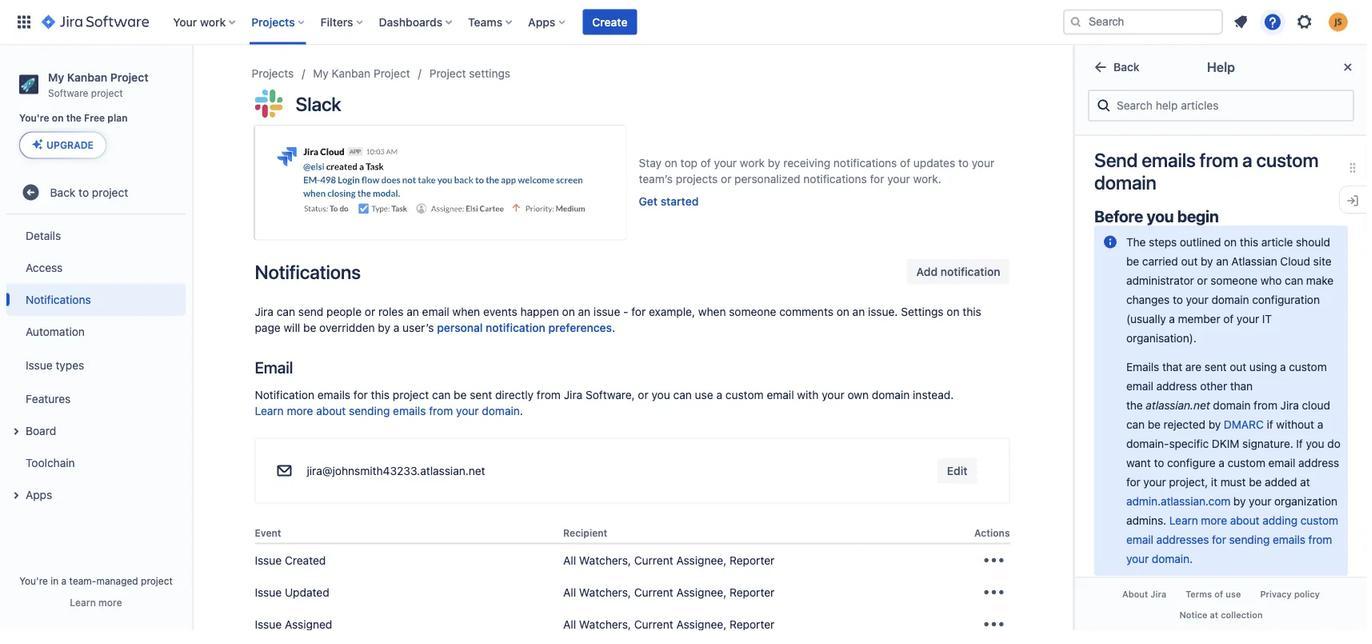 Task type: vqa. For each thing, say whether or not it's contained in the screenshot.
today associated with TEST BLOG
no



Task type: locate. For each thing, give the bounding box(es) containing it.
issue created
[[255, 554, 326, 567]]

back down search field
[[1114, 60, 1140, 74]]

0 vertical spatial watchers,
[[579, 554, 631, 567]]

2 assignee, from the top
[[676, 586, 727, 599]]

teams
[[468, 15, 503, 28]]

issue.
[[868, 305, 898, 318]]

2 horizontal spatial jira
[[1151, 589, 1167, 600]]

directly
[[495, 388, 534, 401]]

1 all from the top
[[563, 554, 576, 567]]

1 vertical spatial use
[[1226, 589, 1241, 600]]

3 watchers, from the top
[[579, 618, 631, 631]]

projects link
[[252, 64, 294, 83]]

projects for projects popup button
[[251, 15, 295, 28]]

1 horizontal spatial for
[[631, 305, 646, 318]]

2 vertical spatial all watchers, current assignee, reporter
[[563, 618, 775, 631]]

notification actions image
[[981, 580, 1007, 605], [981, 612, 1007, 631]]

1 horizontal spatial jira
[[564, 388, 583, 401]]

project inside 'link'
[[92, 186, 128, 199]]

upgrade
[[46, 139, 94, 151]]

2 horizontal spatial an
[[853, 305, 865, 318]]

board button
[[6, 415, 186, 447]]

on right comments
[[837, 305, 849, 318]]

0 horizontal spatial jira
[[255, 305, 274, 318]]

page
[[255, 321, 281, 334]]

edit button
[[937, 458, 977, 484]]

email inside notification emails for this project can be sent directly from jira software, or you can use a custom email with your own domain instead. learn more about sending emails from your domain .
[[767, 388, 794, 401]]

1 horizontal spatial domain
[[872, 388, 910, 401]]

2 vertical spatial from
[[429, 404, 453, 417]]

back to project
[[50, 186, 128, 199]]

0 vertical spatial expand image
[[6, 422, 26, 441]]

1 vertical spatial emails
[[317, 388, 350, 401]]

add notification button
[[907, 259, 1010, 284]]

from down 'search help articles' field
[[1200, 149, 1238, 171]]

projects up slack logo
[[252, 67, 294, 80]]

2 all from the top
[[563, 586, 576, 599]]

1 horizontal spatial work
[[740, 157, 765, 170]]

0 horizontal spatial when
[[452, 305, 480, 318]]

when
[[452, 305, 480, 318], [698, 305, 726, 318]]

edit
[[947, 464, 968, 477]]

2 vertical spatial or
[[638, 388, 649, 401]]

notification for personal
[[486, 321, 545, 334]]

events
[[483, 305, 517, 318]]

0 horizontal spatial email
[[422, 305, 449, 318]]

watchers,
[[579, 554, 631, 567], [579, 586, 631, 599], [579, 618, 631, 631]]

event
[[255, 527, 281, 538]]

learn down notification
[[255, 404, 284, 417]]

all
[[563, 554, 576, 567], [563, 586, 576, 599], [563, 618, 576, 631]]

kanban inside my kanban project software project
[[67, 70, 107, 84]]

email up the user's
[[422, 305, 449, 318]]

. down the issue
[[612, 321, 615, 334]]

someone
[[729, 305, 776, 318]]

or right projects
[[721, 173, 732, 186]]

issue left types
[[26, 358, 53, 372]]

group
[[6, 215, 186, 515]]

notification actions image for updated
[[981, 580, 1007, 605]]

software
[[48, 87, 88, 98]]

expand image down toolchain
[[6, 486, 26, 505]]

be inside 'jira can send people or roles an email when events happen on an issue - for example, when someone comments on an issue. settings on this page will be overridden by a user's'
[[303, 321, 316, 334]]

for right - on the left of page
[[631, 305, 646, 318]]

be left sent on the left of the page
[[454, 388, 467, 401]]

work up personalized
[[740, 157, 765, 170]]

my
[[313, 67, 329, 80], [48, 70, 64, 84]]

2 horizontal spatial emails
[[1142, 149, 1196, 171]]

2 horizontal spatial for
[[870, 173, 884, 186]]

1 assignee, from the top
[[676, 554, 727, 567]]

0 vertical spatial work
[[200, 15, 226, 28]]

roles
[[378, 305, 404, 318]]

1 vertical spatial learn
[[70, 597, 96, 608]]

custom left with
[[725, 388, 764, 401]]

0 vertical spatial all watchers, current assignee, reporter
[[563, 554, 775, 567]]

your up projects
[[714, 157, 737, 170]]

1 vertical spatial or
[[365, 305, 375, 318]]

create
[[592, 15, 628, 28]]

my up software
[[48, 70, 64, 84]]

1 an from the left
[[407, 305, 419, 318]]

2 projects from the top
[[252, 67, 294, 80]]

features
[[26, 392, 71, 405]]

1 vertical spatial custom
[[725, 388, 764, 401]]

1 vertical spatial more
[[98, 597, 122, 608]]

assignee,
[[676, 554, 727, 567], [676, 586, 727, 599], [676, 618, 727, 631]]

2 you're from the top
[[19, 575, 48, 586]]

2 all watchers, current assignee, reporter from the top
[[563, 586, 775, 599]]

can
[[277, 305, 295, 318], [432, 388, 451, 401], [673, 388, 692, 401]]

1 vertical spatial all watchers, current assignee, reporter
[[563, 586, 775, 599]]

learn more
[[70, 597, 122, 608]]

more down managed
[[98, 597, 122, 608]]

issue types
[[26, 358, 84, 372]]

0 vertical spatial projects
[[251, 15, 295, 28]]

for left the work.
[[870, 173, 884, 186]]

0 horizontal spatial an
[[407, 305, 419, 318]]

notification down events
[[486, 321, 545, 334]]

1 vertical spatial notification
[[486, 321, 545, 334]]

0 vertical spatial jira
[[255, 305, 274, 318]]

issue inside group
[[26, 358, 53, 372]]

watchers, for issue assigned
[[579, 618, 631, 631]]

jira up page
[[255, 305, 274, 318]]

1 vertical spatial to
[[79, 186, 89, 199]]

notifications right receiving
[[833, 157, 897, 170]]

my for my kanban project software project
[[48, 70, 64, 84]]

you're left the in
[[19, 575, 48, 586]]

projects inside popup button
[[251, 15, 295, 28]]

0 horizontal spatial use
[[695, 388, 713, 401]]

custom
[[1256, 149, 1319, 171], [725, 388, 764, 401]]

receiving
[[783, 157, 830, 170]]

back
[[1114, 60, 1140, 74], [50, 186, 75, 199]]

project down dashboards
[[374, 67, 410, 80]]

0 horizontal spatial learn
[[70, 597, 96, 608]]

an up the user's
[[407, 305, 419, 318]]

to up details link
[[79, 186, 89, 199]]

0 horizontal spatial custom
[[725, 388, 764, 401]]

2 horizontal spatial from
[[1200, 149, 1238, 171]]

0 vertical spatial you're
[[19, 113, 49, 124]]

issue for issue created
[[255, 554, 282, 567]]

0 vertical spatial apps
[[528, 15, 555, 28]]

2 reporter from the top
[[730, 586, 775, 599]]

0 horizontal spatial or
[[365, 305, 375, 318]]

apps inside apps button
[[26, 488, 52, 501]]

from inside send emails from a custom domain
[[1200, 149, 1238, 171]]

project settings
[[429, 67, 510, 80]]

can left sent on the left of the page
[[432, 388, 451, 401]]

kanban up slack at the left of the page
[[332, 67, 371, 80]]

from
[[1200, 149, 1238, 171], [537, 388, 561, 401], [429, 404, 453, 417]]

3 current from the top
[[634, 618, 673, 631]]

your work
[[173, 15, 226, 28]]

send emails from a custom domain
[[1094, 149, 1319, 194]]

use up collection
[[1226, 589, 1241, 600]]

apps right teams popup button
[[528, 15, 555, 28]]

0 vertical spatial domain
[[1094, 171, 1157, 194]]

issue left 'updated' on the bottom of the page
[[255, 586, 282, 599]]

at
[[1210, 609, 1218, 620]]

1 horizontal spatial my
[[313, 67, 329, 80]]

2 vertical spatial jira
[[1151, 589, 1167, 600]]

project up details link
[[92, 186, 128, 199]]

work right your
[[200, 15, 226, 28]]

project inside my kanban project software project
[[91, 87, 123, 98]]

. down directly
[[520, 404, 523, 417]]

expand image
[[6, 422, 26, 441], [6, 486, 26, 505]]

an left issue.
[[853, 305, 865, 318]]

issue down issue updated on the left bottom
[[255, 618, 282, 631]]

on inside stay on top of your work by receiving notifications of updates to your team's projects or personalized notifications for your work.
[[665, 157, 678, 170]]

your profile and settings image
[[1329, 12, 1348, 32]]

notification for add
[[941, 265, 1000, 278]]

0 horizontal spatial this
[[371, 388, 390, 401]]

1 notification actions image from the top
[[981, 580, 1007, 605]]

in
[[51, 575, 59, 586]]

1 you're from the top
[[19, 113, 49, 124]]

learn more button
[[70, 596, 122, 609]]

a inside notification emails for this project can be sent directly from jira software, or you can use a custom email with your own domain instead. learn more about sending emails from your domain .
[[716, 388, 722, 401]]

expand image inside board 'button'
[[6, 422, 26, 441]]

0 horizontal spatial .
[[520, 404, 523, 417]]

0 vertical spatial use
[[695, 388, 713, 401]]

1 horizontal spatial more
[[287, 404, 313, 417]]

reporter for issue assigned
[[730, 618, 775, 631]]

notifications down receiving
[[803, 173, 867, 186]]

1 vertical spatial notification actions image
[[981, 612, 1007, 631]]

0 vertical spatial by
[[768, 157, 780, 170]]

back inside back button
[[1114, 60, 1140, 74]]

0 vertical spatial this
[[963, 305, 981, 318]]

0 vertical spatial emails
[[1142, 149, 1196, 171]]

use right you
[[695, 388, 713, 401]]

0 vertical spatial notification
[[941, 265, 1000, 278]]

top
[[681, 157, 698, 170]]

a down the "roles"
[[393, 321, 399, 334]]

banner containing your work
[[0, 0, 1367, 45]]

this down add notification button
[[963, 305, 981, 318]]

banner
[[0, 0, 1367, 45]]

more inside button
[[98, 597, 122, 608]]

0 vertical spatial custom
[[1256, 149, 1319, 171]]

issue down event
[[255, 554, 282, 567]]

2 vertical spatial current
[[634, 618, 673, 631]]

domain inside send emails from a custom domain
[[1094, 171, 1157, 194]]

domain
[[1094, 171, 1157, 194], [872, 388, 910, 401], [482, 404, 520, 417]]

0 horizontal spatial of
[[701, 157, 711, 170]]

0 vertical spatial learn
[[255, 404, 284, 417]]

1 vertical spatial reporter
[[730, 586, 775, 599]]

more down notification
[[287, 404, 313, 417]]

a inside send emails from a custom domain
[[1242, 149, 1252, 171]]

email
[[422, 305, 449, 318], [767, 388, 794, 401]]

policy
[[1294, 589, 1320, 600]]

settings image
[[1295, 12, 1314, 32]]

2 watchers, from the top
[[579, 586, 631, 599]]

1 vertical spatial jira
[[564, 388, 583, 401]]

project up "plan"
[[91, 87, 123, 98]]

1 projects from the top
[[251, 15, 295, 28]]

1 horizontal spatial email
[[767, 388, 794, 401]]

issue
[[594, 305, 620, 318]]

watchers, for issue created
[[579, 554, 631, 567]]

work.
[[913, 173, 941, 186]]

be down send
[[303, 321, 316, 334]]

back down upgrade button
[[50, 186, 75, 199]]

this inside 'jira can send people or roles an email when events happen on an issue - for example, when someone comments on an issue. settings on this page will be overridden by a user's'
[[963, 305, 981, 318]]

3 an from the left
[[853, 305, 865, 318]]

projects up projects link
[[251, 15, 295, 28]]

2 vertical spatial watchers,
[[579, 618, 631, 631]]

use
[[695, 388, 713, 401], [1226, 589, 1241, 600]]

by inside 'jira can send people or roles an email when events happen on an issue - for example, when someone comments on an issue. settings on this page will be overridden by a user's'
[[378, 321, 390, 334]]

teams button
[[463, 9, 519, 35]]

expand image inside apps button
[[6, 486, 26, 505]]

notification right "add"
[[941, 265, 1000, 278]]

2 when from the left
[[698, 305, 726, 318]]

filters
[[321, 15, 353, 28]]

work inside dropdown button
[[200, 15, 226, 28]]

2 vertical spatial all
[[563, 618, 576, 631]]

0 horizontal spatial more
[[98, 597, 122, 608]]

emails right send
[[1142, 149, 1196, 171]]

on left top
[[665, 157, 678, 170]]

1 vertical spatial all
[[563, 586, 576, 599]]

of right terms
[[1215, 589, 1223, 600]]

to inside stay on top of your work by receiving notifications of updates to your team's projects or personalized notifications for your work.
[[958, 157, 969, 170]]

reporter for issue updated
[[730, 586, 775, 599]]

project
[[91, 87, 123, 98], [92, 186, 128, 199], [393, 388, 429, 401], [141, 575, 173, 586]]

jira right about
[[1151, 589, 1167, 600]]

0 horizontal spatial kanban
[[67, 70, 107, 84]]

project inside notification emails for this project can be sent directly from jira software, or you can use a custom email with your own domain instead. learn more about sending emails from your domain .
[[393, 388, 429, 401]]

2 horizontal spatial or
[[721, 173, 732, 186]]

close image
[[1338, 58, 1358, 77]]

0 horizontal spatial be
[[303, 321, 316, 334]]

1 vertical spatial apps
[[26, 488, 52, 501]]

this up learn more about sending emails from your domain button
[[371, 388, 390, 401]]

1 all watchers, current assignee, reporter from the top
[[563, 554, 775, 567]]

learn down team-
[[70, 597, 96, 608]]

1 horizontal spatial when
[[698, 305, 726, 318]]

use inside notification emails for this project can be sent directly from jira software, or you can use a custom email with your own domain instead. learn more about sending emails from your domain .
[[695, 388, 713, 401]]

1 horizontal spatial to
[[958, 157, 969, 170]]

this
[[963, 305, 981, 318], [371, 388, 390, 401]]

learn
[[255, 404, 284, 417], [70, 597, 96, 608]]

to inside 'link'
[[79, 186, 89, 199]]

project up "plan"
[[110, 70, 148, 84]]

0 vertical spatial from
[[1200, 149, 1238, 171]]

my inside my kanban project software project
[[48, 70, 64, 84]]

all for assigned
[[563, 618, 576, 631]]

toolchain link
[[6, 447, 186, 479]]

from right directly
[[537, 388, 561, 401]]

jira inside notification emails for this project can be sent directly from jira software, or you can use a custom email with your own domain instead. learn more about sending emails from your domain .
[[564, 388, 583, 401]]

current for issue created
[[634, 554, 673, 567]]

watchers, for issue updated
[[579, 586, 631, 599]]

0 vertical spatial notifications
[[833, 157, 897, 170]]

notice at collection
[[1180, 609, 1263, 620]]

send
[[298, 305, 323, 318]]

notification emails for this project can be sent directly from jira software, or you can use a custom email with your own domain instead. learn more about sending emails from your domain .
[[255, 388, 954, 417]]

on up preferences
[[562, 305, 575, 318]]

notifications up send
[[255, 260, 361, 283]]

a down 'search help articles' field
[[1242, 149, 1252, 171]]

upgrade button
[[20, 132, 106, 158]]

by up personalized
[[768, 157, 780, 170]]

3 all from the top
[[563, 618, 576, 631]]

1 vertical spatial by
[[378, 321, 390, 334]]

to right updates at top
[[958, 157, 969, 170]]

a right you
[[716, 388, 722, 401]]

1 vertical spatial for
[[631, 305, 646, 318]]

emails up about
[[317, 388, 350, 401]]

project left settings
[[429, 67, 466, 80]]

projects for projects link
[[252, 67, 294, 80]]

apps down toolchain
[[26, 488, 52, 501]]

privacy
[[1260, 589, 1292, 600]]

1 horizontal spatial notification
[[941, 265, 1000, 278]]

0 horizontal spatial can
[[277, 305, 295, 318]]

0 vertical spatial notifications
[[255, 260, 361, 283]]

notifications
[[255, 260, 361, 283], [26, 293, 91, 306]]

by down the "roles"
[[378, 321, 390, 334]]

when right example,
[[698, 305, 726, 318]]

1 vertical spatial you're
[[19, 575, 48, 586]]

you're for you're in a team-managed project
[[19, 575, 48, 586]]

expand image down features
[[6, 422, 26, 441]]

2 vertical spatial reporter
[[730, 618, 775, 631]]

for inside stay on top of your work by receiving notifications of updates to your team's projects or personalized notifications for your work.
[[870, 173, 884, 186]]

email left with
[[767, 388, 794, 401]]

get started
[[639, 195, 699, 208]]

0 vertical spatial assignee,
[[676, 554, 727, 567]]

3 all watchers, current assignee, reporter from the top
[[563, 618, 775, 631]]

be
[[303, 321, 316, 334], [454, 388, 467, 401]]

1 horizontal spatial notifications
[[255, 260, 361, 283]]

you're on the free plan
[[19, 113, 128, 124]]

details
[[26, 229, 61, 242]]

2 current from the top
[[634, 586, 673, 599]]

of left updates at top
[[900, 157, 911, 170]]

my up slack at the left of the page
[[313, 67, 329, 80]]

emails right sending
[[393, 404, 426, 417]]

2 horizontal spatial project
[[429, 67, 466, 80]]

email inside 'jira can send people or roles an email when events happen on an issue - for example, when someone comments on an issue. settings on this page will be overridden by a user's'
[[422, 305, 449, 318]]

0 horizontal spatial emails
[[317, 388, 350, 401]]

custom inside send emails from a custom domain
[[1256, 149, 1319, 171]]

help image
[[1263, 12, 1282, 32]]

when up personal on the bottom
[[452, 305, 480, 318]]

notifications up automation
[[26, 293, 91, 306]]

you're up upgrade button
[[19, 113, 49, 124]]

2 vertical spatial assignee,
[[676, 618, 727, 631]]

1 horizontal spatial or
[[638, 388, 649, 401]]

0 horizontal spatial project
[[110, 70, 148, 84]]

issue for issue updated
[[255, 586, 282, 599]]

appswitcher icon image
[[14, 12, 34, 32]]

0 vertical spatial reporter
[[730, 554, 775, 567]]

of
[[701, 157, 711, 170], [900, 157, 911, 170], [1215, 589, 1223, 600]]

learn inside notification emails for this project can be sent directly from jira software, or you can use a custom email with your own domain instead. learn more about sending emails from your domain .
[[255, 404, 284, 417]]

add notification
[[917, 265, 1000, 278]]

personal
[[437, 321, 483, 334]]

1 horizontal spatial learn
[[255, 404, 284, 417]]

for inside 'jira can send people or roles an email when events happen on an issue - for example, when someone comments on an issue. settings on this page will be overridden by a user's'
[[631, 305, 646, 318]]

2 notification actions image from the top
[[981, 612, 1007, 631]]

email icon image
[[275, 461, 294, 480]]

of right top
[[701, 157, 711, 170]]

1 current from the top
[[634, 554, 673, 567]]

can up will
[[277, 305, 295, 318]]

1 horizontal spatial .
[[612, 321, 615, 334]]

1 vertical spatial this
[[371, 388, 390, 401]]

0 vertical spatial more
[[287, 404, 313, 417]]

jira
[[255, 305, 274, 318], [564, 388, 583, 401], [1151, 589, 1167, 600]]

1 vertical spatial be
[[454, 388, 467, 401]]

0 vertical spatial notification actions image
[[981, 580, 1007, 605]]

back inside back to project 'link'
[[50, 186, 75, 199]]

jira software image
[[42, 12, 149, 32], [42, 12, 149, 32]]

or left the "roles"
[[365, 305, 375, 318]]

can right you
[[673, 388, 692, 401]]

1 reporter from the top
[[730, 554, 775, 567]]

project up learn more about sending emails from your domain button
[[393, 388, 429, 401]]

for up sending
[[353, 388, 368, 401]]

or left you
[[638, 388, 649, 401]]

kanban up software
[[67, 70, 107, 84]]

custom down 'search help articles' field
[[1256, 149, 1319, 171]]

issue assigned
[[255, 618, 332, 631]]

0 horizontal spatial by
[[378, 321, 390, 334]]

2 expand image from the top
[[6, 486, 26, 505]]

emails for send
[[1142, 149, 1196, 171]]

or inside stay on top of your work by receiving notifications of updates to your team's projects or personalized notifications for your work.
[[721, 173, 732, 186]]

1 vertical spatial projects
[[252, 67, 294, 80]]

projects button
[[247, 9, 311, 35]]

1 watchers, from the top
[[579, 554, 631, 567]]

search image
[[1070, 16, 1082, 28]]

1 vertical spatial current
[[634, 586, 673, 599]]

back for back
[[1114, 60, 1140, 74]]

3 assignee, from the top
[[676, 618, 727, 631]]

notifications link
[[6, 283, 186, 315]]

emails inside send emails from a custom domain
[[1142, 149, 1196, 171]]

this inside notification emails for this project can be sent directly from jira software, or you can use a custom email with your own domain instead. learn more about sending emails from your domain .
[[371, 388, 390, 401]]

send
[[1094, 149, 1138, 171]]

notification inside add notification button
[[941, 265, 1000, 278]]

notice at collection link
[[1170, 605, 1272, 625]]

from right sending
[[429, 404, 453, 417]]

1 expand image from the top
[[6, 422, 26, 441]]

an up preferences
[[578, 305, 591, 318]]

3 reporter from the top
[[730, 618, 775, 631]]

project inside my kanban project software project
[[110, 70, 148, 84]]

jira left software,
[[564, 388, 583, 401]]

work inside stay on top of your work by receiving notifications of updates to your team's projects or personalized notifications for your work.
[[740, 157, 765, 170]]



Task type: describe. For each thing, give the bounding box(es) containing it.
1 vertical spatial notifications
[[803, 173, 867, 186]]

automation
[[26, 325, 85, 338]]

personal notification preferences .
[[437, 321, 615, 334]]

all watchers, current assignee, reporter for updated
[[563, 586, 775, 599]]

learn more about sending emails from your domain button
[[255, 403, 520, 419]]

apps inside apps dropdown button
[[528, 15, 555, 28]]

by inside stay on top of your work by receiving notifications of updates to your team's projects or personalized notifications for your work.
[[768, 157, 780, 170]]

or inside 'jira can send people or roles an email when events happen on an issue - for example, when someone comments on an issue. settings on this page will be overridden by a user's'
[[365, 305, 375, 318]]

features link
[[6, 383, 186, 415]]

notification actions image for assigned
[[981, 612, 1007, 631]]

1 vertical spatial notifications
[[26, 293, 91, 306]]

project settings link
[[429, 64, 510, 83]]

access
[[26, 261, 63, 274]]

toolchain
[[26, 456, 75, 469]]

add
[[917, 265, 938, 278]]

custom inside notification emails for this project can be sent directly from jira software, or you can use a custom email with your own domain instead. learn more about sending emails from your domain .
[[725, 388, 764, 401]]

will
[[284, 321, 300, 334]]

jira inside button
[[1151, 589, 1167, 600]]

expand image for board
[[6, 422, 26, 441]]

created
[[285, 554, 326, 567]]

plan
[[107, 113, 128, 124]]

sidebar navigation image
[[174, 64, 210, 96]]

settings
[[901, 305, 944, 318]]

access link
[[6, 251, 186, 283]]

jira issue preview in slack image
[[255, 126, 626, 240]]

you
[[652, 388, 670, 401]]

1 horizontal spatial can
[[432, 388, 451, 401]]

your work button
[[168, 9, 242, 35]]

a right the in
[[61, 575, 67, 586]]

all for updated
[[563, 586, 576, 599]]

your left the work.
[[887, 173, 910, 186]]

preferences
[[548, 321, 612, 334]]

stay on top of your work by receiving notifications of updates to your team's projects or personalized notifications for your work.
[[639, 157, 995, 186]]

notification
[[255, 388, 314, 401]]

sent
[[470, 388, 492, 401]]

-
[[623, 305, 628, 318]]

a inside 'jira can send people or roles an email when events happen on an issue - for example, when someone comments on an issue. settings on this page will be overridden by a user's'
[[393, 321, 399, 334]]

started
[[661, 195, 699, 208]]

all for created
[[563, 554, 576, 567]]

about
[[316, 404, 346, 417]]

2 an from the left
[[578, 305, 591, 318]]

comments
[[779, 305, 834, 318]]

issue for issue types
[[26, 358, 53, 372]]

help
[[1207, 60, 1235, 75]]

actions
[[974, 527, 1010, 538]]

be inside notification emails for this project can be sent directly from jira software, or you can use a custom email with your own domain instead. learn more about sending emails from your domain .
[[454, 388, 467, 401]]

current for issue assigned
[[634, 618, 673, 631]]

assignee, for issue assigned
[[676, 618, 727, 631]]

you're for you're on the free plan
[[19, 113, 49, 124]]

happen
[[520, 305, 559, 318]]

email
[[255, 358, 293, 377]]

assigned
[[285, 618, 332, 631]]

issue updated
[[255, 586, 329, 599]]

slack logo image
[[255, 90, 283, 118]]

your down sent on the left of the page
[[456, 404, 479, 417]]

team-
[[69, 575, 96, 586]]

updated
[[285, 586, 329, 599]]

or inside notification emails for this project can be sent directly from jira software, or you can use a custom email with your own domain instead. learn more about sending emails from your domain .
[[638, 388, 649, 401]]

people
[[326, 305, 362, 318]]

back to project link
[[6, 176, 186, 208]]

my kanban project link
[[313, 64, 410, 83]]

my kanban project software project
[[48, 70, 148, 98]]

user's
[[402, 321, 434, 334]]

current for issue updated
[[634, 586, 673, 599]]

on right settings
[[947, 305, 960, 318]]

all watchers, current assignee, reporter for assigned
[[563, 618, 775, 631]]

notification actions image
[[981, 548, 1007, 573]]

recipient
[[563, 527, 607, 538]]

all watchers, current assignee, reporter for created
[[563, 554, 775, 567]]

2 horizontal spatial of
[[1215, 589, 1223, 600]]

types
[[56, 358, 84, 372]]

board
[[26, 424, 56, 437]]

project for my kanban project
[[374, 67, 410, 80]]

privacy policy link
[[1251, 585, 1330, 605]]

1 when from the left
[[452, 305, 480, 318]]

2 horizontal spatial can
[[673, 388, 692, 401]]

. inside notification emails for this project can be sent directly from jira software, or you can use a custom email with your own domain instead. learn more about sending emails from your domain .
[[520, 404, 523, 417]]

back for back to project
[[50, 186, 75, 199]]

apps button
[[6, 479, 186, 511]]

1 horizontal spatial use
[[1226, 589, 1241, 600]]

stay
[[639, 157, 662, 170]]

your right updates at top
[[972, 157, 995, 170]]

about jira
[[1122, 589, 1167, 600]]

back button
[[1082, 54, 1149, 80]]

example,
[[649, 305, 695, 318]]

filters button
[[316, 9, 369, 35]]

more inside notification emails for this project can be sent directly from jira software, or you can use a custom email with your own domain instead. learn more about sending emails from your domain .
[[287, 404, 313, 417]]

personal notification preferences link
[[437, 320, 612, 336]]

the
[[66, 113, 82, 124]]

free
[[84, 113, 105, 124]]

projects
[[676, 173, 718, 186]]

terms of use
[[1186, 589, 1241, 600]]

sending
[[349, 404, 390, 417]]

personalized
[[735, 173, 800, 186]]

terms of use link
[[1176, 585, 1251, 605]]

terms
[[1186, 589, 1212, 600]]

privacy policy
[[1260, 589, 1320, 600]]

with
[[797, 388, 819, 401]]

kanban for my kanban project
[[332, 67, 371, 80]]

for inside notification emails for this project can be sent directly from jira software, or you can use a custom email with your own domain instead. learn more about sending emails from your domain .
[[353, 388, 368, 401]]

overridden
[[319, 321, 375, 334]]

jira inside 'jira can send people or roles an email when events happen on an issue - for example, when someone comments on an issue. settings on this page will be overridden by a user's'
[[255, 305, 274, 318]]

your left own
[[822, 388, 845, 401]]

apps button
[[523, 9, 571, 35]]

own
[[848, 388, 869, 401]]

0 vertical spatial .
[[612, 321, 615, 334]]

1 vertical spatial from
[[537, 388, 561, 401]]

my for my kanban project
[[313, 67, 329, 80]]

jira@johnsmith43233.atlassian.net
[[307, 464, 485, 477]]

Search field
[[1063, 9, 1223, 35]]

you're in a team-managed project
[[19, 575, 173, 586]]

can inside 'jira can send people or roles an email when events happen on an issue - for example, when someone comments on an issue. settings on this page will be overridden by a user's'
[[277, 305, 295, 318]]

project for my kanban project software project
[[110, 70, 148, 84]]

slack
[[296, 92, 341, 115]]

0 horizontal spatial from
[[429, 404, 453, 417]]

learn inside button
[[70, 597, 96, 608]]

1 horizontal spatial of
[[900, 157, 911, 170]]

dashboards button
[[374, 9, 459, 35]]

expand image for apps
[[6, 486, 26, 505]]

jira can send people or roles an email when events happen on an issue - for example, when someone comments on an issue. settings on this page will be overridden by a user's
[[255, 305, 981, 334]]

1 horizontal spatial emails
[[393, 404, 426, 417]]

0 horizontal spatial domain
[[482, 404, 520, 417]]

project right managed
[[141, 575, 173, 586]]

1 vertical spatial domain
[[872, 388, 910, 401]]

on left the
[[52, 113, 64, 124]]

settings
[[469, 67, 510, 80]]

emails for notification
[[317, 388, 350, 401]]

notifications image
[[1231, 12, 1250, 32]]

assignee, for issue updated
[[676, 586, 727, 599]]

get
[[639, 195, 658, 208]]

reporter for issue created
[[730, 554, 775, 567]]

assignee, for issue created
[[676, 554, 727, 567]]

kanban for my kanban project software project
[[67, 70, 107, 84]]

instead.
[[913, 388, 954, 401]]

my kanban project
[[313, 67, 410, 80]]

team's
[[639, 173, 673, 186]]

create button
[[583, 9, 637, 35]]

Search help articles field
[[1112, 91, 1346, 120]]

issue for issue assigned
[[255, 618, 282, 631]]

get started link
[[639, 194, 699, 210]]

group containing details
[[6, 215, 186, 515]]

primary element
[[10, 0, 1063, 44]]



